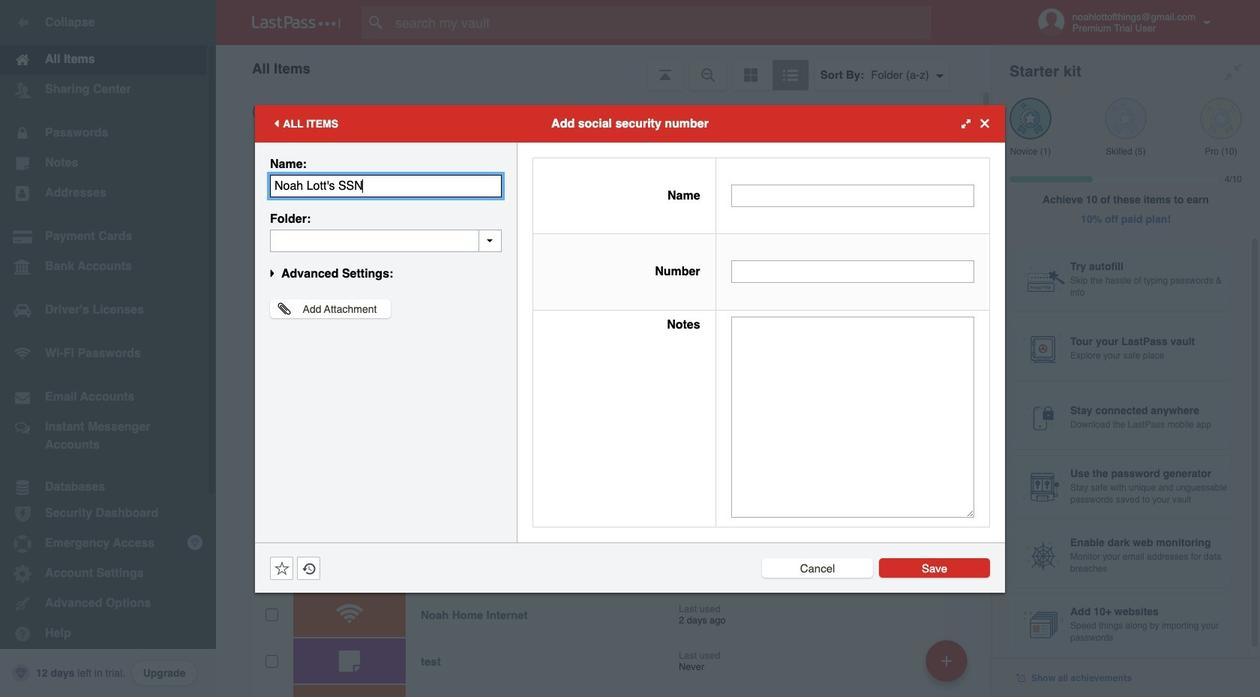 Task type: describe. For each thing, give the bounding box(es) containing it.
new item image
[[942, 656, 952, 666]]

Search search field
[[362, 6, 961, 39]]

lastpass image
[[252, 16, 341, 29]]

search my vault text field
[[362, 6, 961, 39]]



Task type: locate. For each thing, give the bounding box(es) containing it.
None text field
[[270, 174, 502, 197], [270, 229, 502, 252], [270, 174, 502, 197], [270, 229, 502, 252]]

new item navigation
[[921, 636, 977, 697]]

None text field
[[731, 184, 975, 207], [731, 261, 975, 283], [731, 316, 975, 517], [731, 184, 975, 207], [731, 261, 975, 283], [731, 316, 975, 517]]

dialog
[[255, 105, 1006, 593]]

main navigation navigation
[[0, 0, 216, 697]]

vault options navigation
[[216, 45, 992, 90]]



